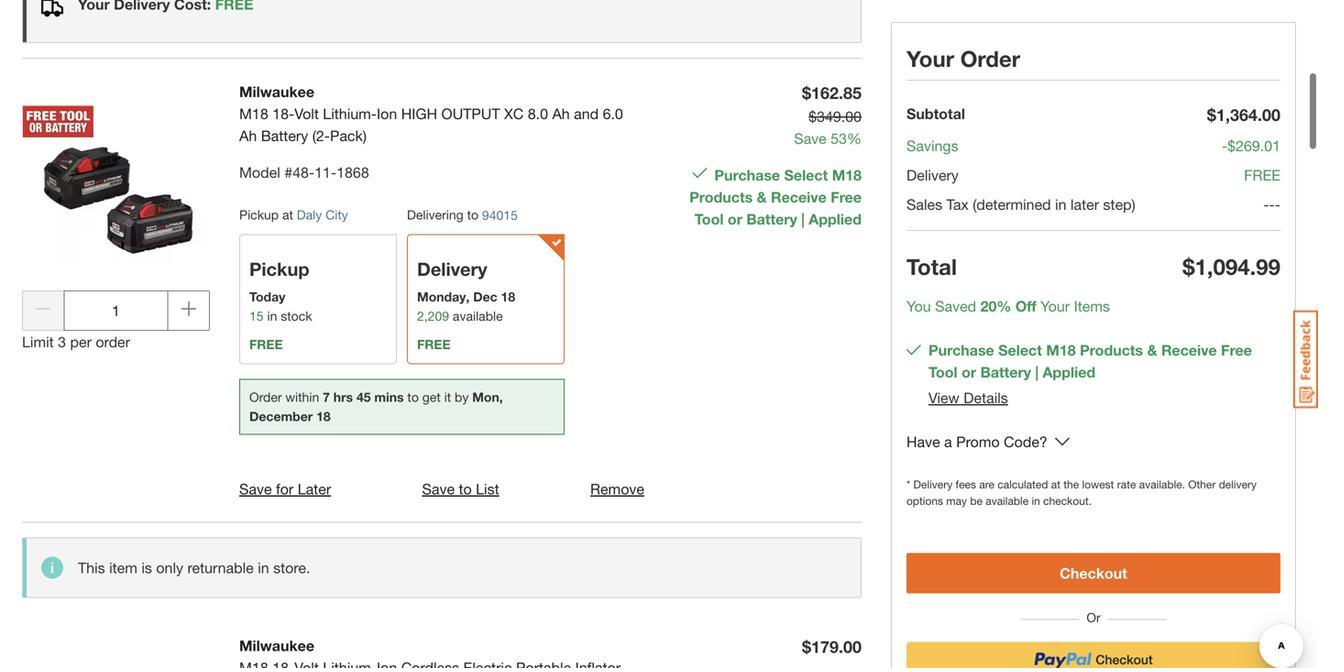 Task type: describe. For each thing, give the bounding box(es) containing it.
store.
[[273, 559, 310, 576]]

delivery monday, dec 18 2,209 available
[[417, 258, 515, 323]]

the
[[1064, 478, 1079, 491]]

this
[[78, 559, 105, 576]]

15
[[249, 308, 264, 323]]

mins
[[374, 389, 404, 404]]

1 vertical spatial to
[[407, 389, 419, 404]]

free for purchase select m18 products & receive free tool or battery | applied
[[831, 188, 862, 206]]

save to list
[[422, 480, 499, 498]]

total
[[907, 253, 957, 280]]

in inside * delivery fees are calculated at the lowest rate available. other delivery options may be available in checkout.
[[1032, 495, 1040, 507]]

1 vertical spatial ah
[[239, 127, 257, 144]]

december 18
[[249, 409, 331, 424]]

battery inside "milwaukee m18 18-volt lithium-ion high output xc 8.0 ah and 6.0 ah battery (2-pack)"
[[261, 127, 308, 144]]

| applied
[[1031, 363, 1096, 381]]

limit 3 per order
[[22, 333, 130, 351]]

remove button
[[590, 478, 644, 500]]

fees
[[956, 478, 976, 491]]

order
[[96, 333, 130, 351]]

have a promo code?
[[907, 433, 1048, 451]]

and
[[574, 105, 599, 122]]

is
[[141, 559, 152, 576]]

sales tax (determined in later step)
[[907, 196, 1136, 213]]

in inside alert
[[258, 559, 269, 576]]

(2-
[[312, 127, 330, 144]]

view
[[929, 389, 960, 407]]

2,209
[[417, 308, 449, 323]]

are
[[979, 478, 995, 491]]

purchase for purchase select m18 products & receive free tool or battery | applied
[[714, 166, 780, 184]]

m18 for purchase select m18 products & receive free tool or battery | applied
[[832, 166, 862, 184]]

have a promo code? link
[[907, 431, 1048, 454]]

delivery for delivery monday, dec 18 2,209 available
[[417, 258, 487, 280]]

save to list button
[[422, 478, 499, 500]]

milwaukee link
[[239, 635, 644, 668]]

6.0
[[603, 105, 623, 122]]

options
[[907, 495, 943, 507]]

3
[[58, 333, 66, 351]]

this item is only returnable in store. alert
[[22, 537, 862, 598]]

1 vertical spatial your
[[1041, 297, 1070, 315]]

delivering to 94015
[[407, 207, 518, 223]]

remove
[[590, 480, 644, 498]]

delivery
[[1219, 478, 1257, 491]]

by
[[455, 389, 469, 404]]

step)
[[1103, 196, 1136, 213]]

2 horizontal spatial free
[[1244, 166, 1281, 184]]

within
[[285, 389, 319, 404]]

applied inside "purchase select m18 products & receive free tool or battery | applied"
[[809, 210, 862, 228]]

94015 link
[[482, 206, 518, 225]]

m18 for purchase select m18 products & receive free tool or battery
[[1046, 341, 1076, 359]]

checkout button
[[907, 553, 1281, 594]]

& for purchase select m18 products & receive free tool or battery | applied
[[757, 188, 767, 206]]

pickup at daly city
[[239, 207, 348, 222]]

7
[[323, 389, 330, 404]]

94015
[[482, 207, 518, 223]]

& for purchase select m18 products & receive free tool or battery
[[1147, 341, 1157, 359]]

hrs
[[333, 389, 353, 404]]

1868
[[337, 164, 369, 181]]

later
[[298, 480, 331, 498]]

item
[[109, 559, 137, 576]]

returnable
[[187, 559, 254, 576]]

view details
[[929, 389, 1008, 407]]

free for purchase select m18 products & receive free tool or battery
[[1221, 341, 1252, 359]]

free for delivery
[[417, 337, 451, 352]]

for
[[276, 480, 294, 498]]

daly city button
[[297, 207, 348, 222]]

may
[[946, 495, 967, 507]]

select for purchase select m18 products & receive free tool or battery | applied
[[784, 166, 828, 184]]

only
[[156, 559, 183, 576]]

item
[[1074, 297, 1103, 315]]

pickup for pickup today 15 in stock
[[249, 258, 309, 280]]

available.
[[1139, 478, 1185, 491]]

limit
[[22, 333, 54, 351]]

per
[[70, 333, 92, 351]]

$1,364.00
[[1207, 105, 1281, 125]]

saved
[[935, 297, 976, 315]]

stock
[[281, 308, 312, 323]]

model # 48-11-1868
[[239, 164, 369, 181]]

1 horizontal spatial applied
[[1043, 363, 1096, 381]]

in left later
[[1055, 196, 1067, 213]]

order within 7 hrs 45 mins to get it by
[[249, 389, 472, 404]]

delivery for delivery
[[907, 166, 959, 184]]

increment image
[[181, 302, 196, 316]]

lowest
[[1082, 478, 1114, 491]]

decrement image
[[36, 302, 51, 316]]

8.0
[[528, 105, 548, 122]]

available inside delivery monday, dec 18 2,209 available
[[453, 308, 503, 323]]

output
[[441, 105, 500, 122]]

#
[[284, 164, 293, 181]]

tax
[[947, 196, 969, 213]]

be
[[970, 495, 983, 507]]

at inside * delivery fees are calculated at the lowest rate available. other delivery options may be available in checkout.
[[1051, 478, 1061, 491]]

11-
[[315, 164, 337, 181]]

purchase select m18 products & receive free tool or battery
[[929, 341, 1252, 381]]

s
[[1103, 297, 1110, 315]]

$162.85 $349.00 save 53%
[[794, 83, 862, 147]]

m18 inside "milwaukee m18 18-volt lithium-ion high output xc 8.0 ah and 6.0 ah battery (2-pack)"
[[239, 105, 268, 122]]

details
[[964, 389, 1008, 407]]

receive for purchase select m18 products & receive free tool or battery | applied
[[771, 188, 827, 206]]

* delivery fees are calculated at the lowest rate available. other delivery options may be available in checkout.
[[907, 478, 1257, 507]]

milwaukee for milwaukee
[[239, 637, 314, 654]]

available inside * delivery fees are calculated at the lowest rate available. other delivery options may be available in checkout.
[[986, 495, 1029, 507]]

promo
[[956, 433, 1000, 451]]

calculated
[[998, 478, 1048, 491]]

in inside pickup today 15 in stock
[[267, 308, 277, 323]]



Task type: locate. For each thing, give the bounding box(es) containing it.
alert
[[22, 0, 862, 43]]

or inside purchase select m18 products & receive free tool or battery
[[962, 363, 976, 381]]

pack)
[[330, 127, 367, 144]]

subtotal
[[907, 105, 965, 122]]

1 horizontal spatial available
[[986, 495, 1029, 507]]

products
[[689, 188, 753, 206], [1080, 341, 1143, 359]]

1 horizontal spatial save
[[422, 480, 455, 498]]

48-
[[293, 164, 315, 181]]

battery for purchase select m18 products & receive free tool or battery
[[980, 363, 1031, 381]]

1 horizontal spatial purchase
[[929, 341, 994, 359]]

save
[[794, 130, 827, 147], [239, 480, 272, 498], [422, 480, 455, 498]]

1 vertical spatial &
[[1147, 341, 1157, 359]]

0 vertical spatial product image
[[22, 81, 210, 268]]

0 vertical spatial your
[[907, 45, 954, 72]]

milwaukee down "store."
[[239, 637, 314, 654]]

save for later
[[239, 480, 331, 498]]

0 vertical spatial applied
[[809, 210, 862, 228]]

purchase inside "purchase select m18 products & receive free tool or battery | applied"
[[714, 166, 780, 184]]

0 horizontal spatial receive
[[771, 188, 827, 206]]

or
[[728, 210, 742, 228], [962, 363, 976, 381]]

0 horizontal spatial select
[[784, 166, 828, 184]]

pickup today 15 in stock
[[249, 258, 312, 323]]

pickup down the model
[[239, 207, 279, 222]]

18-
[[272, 105, 294, 122]]

or
[[1079, 610, 1108, 625]]

0 horizontal spatial ah
[[239, 127, 257, 144]]

2 vertical spatial m18
[[1046, 341, 1076, 359]]

1 vertical spatial free
[[1221, 341, 1252, 359]]

0 horizontal spatial at
[[282, 207, 293, 222]]

1 product image from the top
[[22, 81, 210, 268]]

delivery inside * delivery fees are calculated at the lowest rate available. other delivery options may be available in checkout.
[[914, 478, 953, 491]]

1 vertical spatial tool
[[929, 363, 958, 381]]

save for save to list
[[422, 480, 455, 498]]

$162.85
[[802, 83, 862, 103]]

free left feedback link image
[[1221, 341, 1252, 359]]

applied down 53%
[[809, 210, 862, 228]]

feedback link image
[[1293, 310, 1318, 409]]

products for purchase select m18 products & receive free tool or battery | applied
[[689, 188, 753, 206]]

receive
[[771, 188, 827, 206], [1161, 341, 1217, 359]]

0 vertical spatial tool
[[695, 210, 724, 228]]

$269.01
[[1228, 137, 1281, 154]]

$349.00
[[809, 108, 862, 125]]

save down the $349.00
[[794, 130, 827, 147]]

0 vertical spatial products
[[689, 188, 753, 206]]

1 horizontal spatial free
[[1221, 341, 1252, 359]]

available down calculated
[[986, 495, 1029, 507]]

2 vertical spatial battery
[[980, 363, 1031, 381]]

0 horizontal spatial tool
[[695, 210, 724, 228]]

code?
[[1004, 433, 1048, 451]]

2 vertical spatial delivery
[[914, 478, 953, 491]]

tool for purchase select m18 products & receive free tool or battery | applied
[[695, 210, 724, 228]]

1 vertical spatial select
[[998, 341, 1042, 359]]

select inside purchase select m18 products & receive free tool or battery
[[998, 341, 1042, 359]]

free down $269.01
[[1244, 166, 1281, 184]]

1 vertical spatial m18
[[832, 166, 862, 184]]

0 horizontal spatial order
[[249, 389, 282, 404]]

purchase select m18 products & receive free tool or battery | applied
[[689, 166, 862, 228]]

1 horizontal spatial &
[[1147, 341, 1157, 359]]

(determined
[[973, 196, 1051, 213]]

1 vertical spatial delivery
[[417, 258, 487, 280]]

pickup for pickup at daly city
[[239, 207, 279, 222]]

milwaukee up 18-
[[239, 83, 314, 100]]

0 vertical spatial |
[[801, 210, 805, 228]]

2 vertical spatial to
[[459, 480, 472, 498]]

to left 94015
[[467, 207, 479, 222]]

---
[[1263, 196, 1281, 213]]

monday,
[[417, 289, 470, 304]]

0 vertical spatial at
[[282, 207, 293, 222]]

milwaukee inside milwaukee link
[[239, 637, 314, 654]]

1 vertical spatial |
[[1035, 363, 1039, 381]]

products for purchase select m18 products & receive free tool or battery
[[1080, 341, 1143, 359]]

to inside delivering to 94015
[[467, 207, 479, 222]]

free inside "purchase select m18 products & receive free tool or battery | applied"
[[831, 188, 862, 206]]

m18 down 53%
[[832, 166, 862, 184]]

to
[[467, 207, 479, 222], [407, 389, 419, 404], [459, 480, 472, 498]]

milwaukee for milwaukee m18 18-volt lithium-ion high output xc 8.0 ah and 6.0 ah battery (2-pack)
[[239, 83, 314, 100]]

your right off
[[1041, 297, 1070, 315]]

1 vertical spatial at
[[1051, 478, 1061, 491]]

select for purchase select m18 products & receive free tool or battery
[[998, 341, 1042, 359]]

free
[[1244, 166, 1281, 184], [249, 337, 283, 352], [417, 337, 451, 352]]

0 vertical spatial m18
[[239, 105, 268, 122]]

or for purchase select m18 products & receive free tool or battery
[[962, 363, 976, 381]]

milwaukee inside "milwaukee m18 18-volt lithium-ion high output xc 8.0 ah and 6.0 ah battery (2-pack)"
[[239, 83, 314, 100]]

2 product image from the top
[[22, 635, 210, 668]]

1 vertical spatial pickup
[[249, 258, 309, 280]]

order up december 18
[[249, 389, 282, 404]]

free for pickup
[[249, 337, 283, 352]]

pickup up today
[[249, 258, 309, 280]]

0 vertical spatial ah
[[552, 105, 570, 122]]

1 horizontal spatial receive
[[1161, 341, 1217, 359]]

you saved 20% off your item s
[[907, 297, 1110, 315]]

0 horizontal spatial or
[[728, 210, 742, 228]]

checkout.
[[1043, 495, 1092, 507]]

ah right 8.0
[[552, 105, 570, 122]]

delivering
[[407, 207, 464, 222]]

available down dec 18
[[453, 308, 503, 323]]

0 horizontal spatial free
[[831, 188, 862, 206]]

0 vertical spatial or
[[728, 210, 742, 228]]

m18 up | applied
[[1046, 341, 1076, 359]]

0 horizontal spatial battery
[[261, 127, 308, 144]]

purchase for purchase select m18 products & receive free tool or battery
[[929, 341, 994, 359]]

& inside "purchase select m18 products & receive free tool or battery | applied"
[[757, 188, 767, 206]]

model
[[239, 164, 280, 181]]

at left daly on the left top of page
[[282, 207, 293, 222]]

city
[[326, 207, 348, 222]]

delivery
[[907, 166, 959, 184], [417, 258, 487, 280], [914, 478, 953, 491]]

1 horizontal spatial your
[[1041, 297, 1070, 315]]

to left get
[[407, 389, 419, 404]]

lithium-
[[323, 105, 377, 122]]

free down 53%
[[831, 188, 862, 206]]

1 horizontal spatial |
[[1035, 363, 1039, 381]]

your up subtotal
[[907, 45, 954, 72]]

save inside $162.85 $349.00 save 53%
[[794, 130, 827, 147]]

your order
[[907, 45, 1020, 72]]

products inside "purchase select m18 products & receive free tool or battery | applied"
[[689, 188, 753, 206]]

2 horizontal spatial m18
[[1046, 341, 1076, 359]]

1 horizontal spatial free
[[417, 337, 451, 352]]

sales
[[907, 196, 942, 213]]

1 horizontal spatial m18
[[832, 166, 862, 184]]

0 horizontal spatial your
[[907, 45, 954, 72]]

1 milwaukee from the top
[[239, 83, 314, 100]]

0 horizontal spatial m18
[[239, 105, 268, 122]]

free down 15
[[249, 337, 283, 352]]

pickup inside pickup today 15 in stock
[[249, 258, 309, 280]]

0 vertical spatial pickup
[[239, 207, 279, 222]]

at left the
[[1051, 478, 1061, 491]]

savings
[[907, 137, 958, 154]]

m18 inside purchase select m18 products & receive free tool or battery
[[1046, 341, 1076, 359]]

1 horizontal spatial products
[[1080, 341, 1143, 359]]

save inside button
[[422, 480, 455, 498]]

receive inside "purchase select m18 products & receive free tool or battery | applied"
[[771, 188, 827, 206]]

0 vertical spatial receive
[[771, 188, 827, 206]]

0 vertical spatial milwaukee
[[239, 83, 314, 100]]

battery inside "purchase select m18 products & receive free tool or battery | applied"
[[747, 210, 797, 228]]

order up subtotal
[[960, 45, 1020, 72]]

other
[[1188, 478, 1216, 491]]

2 horizontal spatial battery
[[980, 363, 1031, 381]]

0 horizontal spatial products
[[689, 188, 753, 206]]

1 horizontal spatial tool
[[929, 363, 958, 381]]

None text field
[[64, 290, 168, 331]]

0 horizontal spatial purchase
[[714, 166, 780, 184]]

1 vertical spatial milwaukee
[[239, 637, 314, 654]]

1 vertical spatial available
[[986, 495, 1029, 507]]

available
[[453, 308, 503, 323], [986, 495, 1029, 507]]

0 vertical spatial order
[[960, 45, 1020, 72]]

daly
[[297, 207, 322, 222]]

purchase
[[714, 166, 780, 184], [929, 341, 994, 359]]

product image
[[22, 81, 210, 268], [22, 635, 210, 668]]

1 horizontal spatial battery
[[747, 210, 797, 228]]

milwaukee m18 18-volt lithium-ion high output xc 8.0 ah and 6.0 ah battery (2-pack)
[[239, 83, 623, 144]]

mon, december 18
[[249, 389, 503, 424]]

pickup
[[239, 207, 279, 222], [249, 258, 309, 280]]

0 horizontal spatial available
[[453, 308, 503, 323]]

m18 inside "purchase select m18 products & receive free tool or battery | applied"
[[832, 166, 862, 184]]

tool inside purchase select m18 products & receive free tool or battery
[[929, 363, 958, 381]]

2 horizontal spatial save
[[794, 130, 827, 147]]

m18
[[239, 105, 268, 122], [832, 166, 862, 184], [1046, 341, 1076, 359]]

in left "store."
[[258, 559, 269, 576]]

1 vertical spatial receive
[[1161, 341, 1217, 359]]

purchase inside purchase select m18 products & receive free tool or battery
[[929, 341, 994, 359]]

battery for purchase select m18 products & receive free tool or battery | applied
[[747, 210, 797, 228]]

a
[[944, 433, 952, 451]]

select down off
[[998, 341, 1042, 359]]

save left the list at the bottom left of page
[[422, 480, 455, 498]]

receive for purchase select m18 products & receive free tool or battery
[[1161, 341, 1217, 359]]

|
[[801, 210, 805, 228], [1035, 363, 1039, 381]]

battery
[[261, 127, 308, 144], [747, 210, 797, 228], [980, 363, 1031, 381]]

save inside button
[[239, 480, 272, 498]]

to inside save to list button
[[459, 480, 472, 498]]

this item is only returnable in store.
[[78, 559, 310, 576]]

free inside purchase select m18 products & receive free tool or battery
[[1221, 341, 1252, 359]]

0 horizontal spatial &
[[757, 188, 767, 206]]

tool inside "purchase select m18 products & receive free tool or battery | applied"
[[695, 210, 724, 228]]

1 vertical spatial products
[[1080, 341, 1143, 359]]

tool
[[695, 210, 724, 228], [929, 363, 958, 381]]

0 vertical spatial delivery
[[907, 166, 959, 184]]

&
[[757, 188, 767, 206], [1147, 341, 1157, 359]]

45
[[357, 389, 371, 404]]

1 vertical spatial battery
[[747, 210, 797, 228]]

free
[[831, 188, 862, 206], [1221, 341, 1252, 359]]

0 vertical spatial to
[[467, 207, 479, 222]]

1 horizontal spatial at
[[1051, 478, 1061, 491]]

1 horizontal spatial ah
[[552, 105, 570, 122]]

-$269.01
[[1222, 137, 1281, 154]]

0 horizontal spatial save
[[239, 480, 272, 498]]

applied down item
[[1043, 363, 1096, 381]]

or for purchase select m18 products & receive free tool or battery | applied
[[728, 210, 742, 228]]

get
[[422, 389, 441, 404]]

in down calculated
[[1032, 495, 1040, 507]]

view details button
[[929, 389, 1008, 407]]

to for delivering
[[467, 207, 479, 222]]

delivery inside delivery monday, dec 18 2,209 available
[[417, 258, 487, 280]]

delivery up options
[[914, 478, 953, 491]]

receive inside purchase select m18 products & receive free tool or battery
[[1161, 341, 1217, 359]]

select inside "purchase select m18 products & receive free tool or battery | applied"
[[784, 166, 828, 184]]

list
[[476, 480, 499, 498]]

today
[[249, 289, 285, 304]]

save for save for later
[[239, 480, 272, 498]]

0 vertical spatial battery
[[261, 127, 308, 144]]

your
[[907, 45, 954, 72], [1041, 297, 1070, 315]]

tool for purchase select m18 products & receive free tool or battery
[[929, 363, 958, 381]]

| inside "purchase select m18 products & receive free tool or battery | applied"
[[801, 210, 805, 228]]

m18 left 18-
[[239, 105, 268, 122]]

select down $162.85 $349.00 save 53%
[[784, 166, 828, 184]]

ah up the model
[[239, 127, 257, 144]]

0 horizontal spatial applied
[[809, 210, 862, 228]]

0 vertical spatial free
[[831, 188, 862, 206]]

dec 18
[[473, 289, 515, 304]]

0 vertical spatial available
[[453, 308, 503, 323]]

to left the list at the bottom left of page
[[459, 480, 472, 498]]

1 vertical spatial product image
[[22, 635, 210, 668]]

0 vertical spatial &
[[757, 188, 767, 206]]

mon,
[[472, 389, 503, 404]]

save for later button
[[239, 478, 331, 500]]

0 vertical spatial select
[[784, 166, 828, 184]]

1 horizontal spatial or
[[962, 363, 976, 381]]

1 vertical spatial or
[[962, 363, 976, 381]]

1 vertical spatial purchase
[[929, 341, 994, 359]]

in right 15
[[267, 308, 277, 323]]

1 vertical spatial applied
[[1043, 363, 1096, 381]]

battery inside purchase select m18 products & receive free tool or battery
[[980, 363, 1031, 381]]

products inside purchase select m18 products & receive free tool or battery
[[1080, 341, 1143, 359]]

milwaukee
[[239, 83, 314, 100], [239, 637, 314, 654]]

volt
[[294, 105, 319, 122]]

0 vertical spatial purchase
[[714, 166, 780, 184]]

1 horizontal spatial order
[[960, 45, 1020, 72]]

have
[[907, 433, 940, 451]]

checkout
[[1060, 565, 1127, 582]]

2 milwaukee from the top
[[239, 637, 314, 654]]

1 vertical spatial order
[[249, 389, 282, 404]]

& inside purchase select m18 products & receive free tool or battery
[[1147, 341, 1157, 359]]

0 horizontal spatial |
[[801, 210, 805, 228]]

delivery up the monday,
[[417, 258, 487, 280]]

xc
[[504, 105, 524, 122]]

save left for
[[239, 480, 272, 498]]

to for save
[[459, 480, 472, 498]]

delivery down savings
[[907, 166, 959, 184]]

or inside "purchase select m18 products & receive free tool or battery | applied"
[[728, 210, 742, 228]]

0 horizontal spatial free
[[249, 337, 283, 352]]

free down 2,209
[[417, 337, 451, 352]]

1 horizontal spatial select
[[998, 341, 1042, 359]]



Task type: vqa. For each thing, say whether or not it's contained in the screenshot.
the Delivery to the middle
yes



